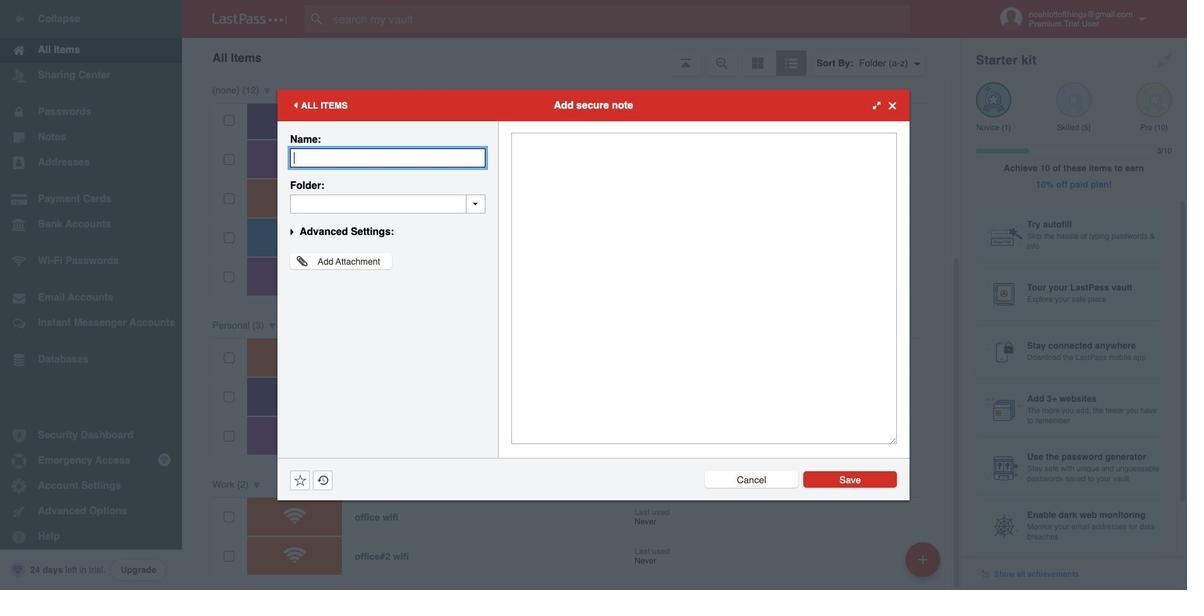Task type: locate. For each thing, give the bounding box(es) containing it.
None text field
[[512, 133, 897, 445], [290, 149, 486, 168], [512, 133, 897, 445], [290, 149, 486, 168]]

lastpass image
[[212, 13, 287, 25]]

new item image
[[919, 555, 928, 564]]

None text field
[[290, 195, 486, 214]]

dialog
[[278, 90, 910, 501]]

main navigation navigation
[[0, 0, 182, 591]]



Task type: vqa. For each thing, say whether or not it's contained in the screenshot.
the Vault options navigation
yes



Task type: describe. For each thing, give the bounding box(es) containing it.
Search search field
[[305, 5, 935, 33]]

vault options navigation
[[182, 38, 961, 76]]

new item navigation
[[901, 539, 948, 591]]

search my vault text field
[[305, 5, 935, 33]]



